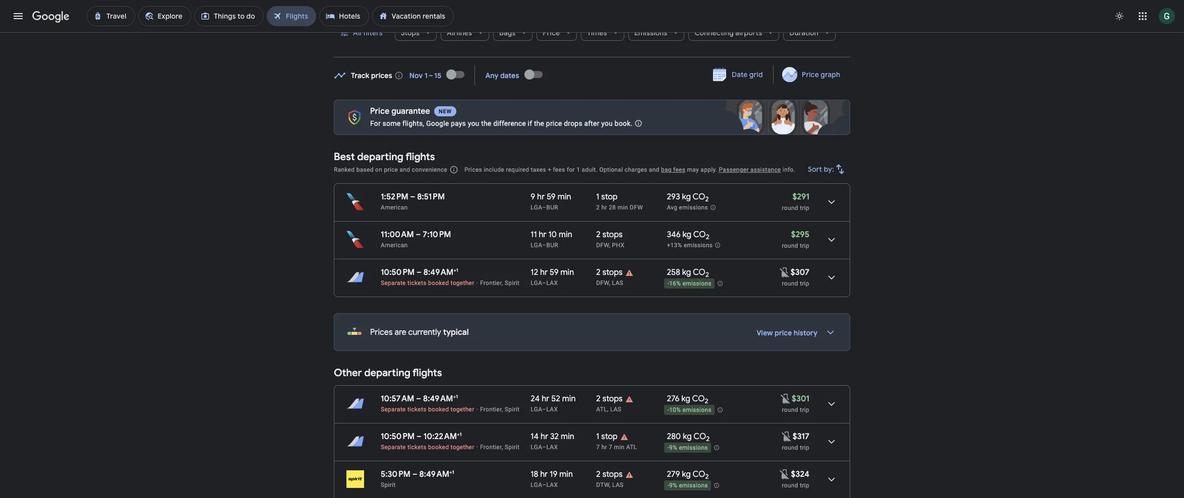 Task type: locate. For each thing, give the bounding box(es) containing it.
separate tickets booked together. this trip includes tickets from multiple airlines. missed connections may be protected by kiwi.com.. element down "leaves laguardia airport at 10:50 pm on wednesday, november 1 and arrives at los angeles international airport at 8:49 am on thursday, november 2." element
[[381, 280, 474, 287]]

1 vertical spatial frontier,
[[480, 406, 503, 414]]

1 -9% emissions from the top
[[667, 445, 708, 452]]

4 round trip from the top
[[782, 483, 809, 490]]

kg for 280
[[683, 432, 692, 442]]

1 vertical spatial -9% emissions
[[667, 483, 708, 490]]

departing
[[357, 151, 403, 163], [364, 367, 410, 380]]

Arrival time: 8:49 AM on  Thursday, November 2. text field
[[423, 394, 458, 404]]

1 horizontal spatial atl
[[626, 444, 637, 451]]

lga inside 11 hr 10 min lga – bur
[[531, 242, 542, 249]]

1 vertical spatial price
[[802, 70, 819, 79]]

frontier, spirit
[[480, 280, 520, 287], [480, 406, 520, 414], [480, 444, 520, 451]]

1 vertical spatial  image
[[476, 444, 478, 451]]

3 lax from the top
[[546, 444, 558, 451]]

nov 1 – 15
[[409, 71, 442, 80]]

2 9% from the top
[[669, 483, 677, 490]]

, down 7 hr 7 min atl
[[609, 482, 611, 489]]

2 frontier, from the top
[[480, 406, 503, 414]]

min inside 12 hr 59 min lga – lax
[[561, 268, 574, 278]]

-9% emissions
[[667, 445, 708, 452], [667, 483, 708, 490]]

las right dtw
[[612, 482, 624, 489]]

flight details. leaves laguardia airport at 5:30 pm on wednesday, november 1 and arrives at los angeles international airport at 8:49 am on thursday, november 2. image
[[820, 468, 844, 492]]

track prices
[[351, 71, 392, 80]]

2 inside 1 stop 2 hr 28 min dfw
[[596, 204, 600, 211]]

view price history
[[757, 329, 818, 338]]

1 vertical spatial flights
[[413, 367, 442, 380]]

based
[[356, 166, 374, 173]]

+ inside 10:50 pm – 10:22 am + 1
[[457, 432, 460, 438]]

connecting airports button
[[688, 21, 779, 45]]

18 hr 19 min lga – lax
[[531, 470, 573, 489]]

together for 24
[[451, 406, 474, 414]]

2 you from the left
[[601, 120, 613, 128]]

1 2 stops from the top
[[596, 268, 623, 278]]

1 trip from the top
[[800, 205, 809, 212]]

min right '32'
[[561, 432, 574, 442]]

276
[[667, 394, 680, 404]]

1 inside 10:57 am – 8:49 am + 1
[[456, 394, 458, 400]]

4 lax from the top
[[546, 482, 558, 489]]

1 vertical spatial arrival time: 8:49 am on  thursday, november 2. text field
[[419, 470, 454, 480]]

total duration 12 hr 59 min. element
[[531, 268, 596, 279]]

lax for 59
[[546, 280, 558, 287]]

frontier, spirit for 12
[[480, 280, 520, 287]]

2 vertical spatial price
[[370, 106, 390, 117]]

3 2 stops from the top
[[596, 470, 623, 480]]

7:10 pm
[[423, 230, 451, 240]]

co up +13% emissions
[[693, 230, 706, 240]]

0 horizontal spatial prices
[[370, 328, 393, 338]]

hr inside 1 stop 2 hr 28 min dfw
[[601, 204, 607, 211]]

0 vertical spatial prices
[[464, 166, 482, 173]]

1 vertical spatial separate
[[381, 406, 406, 414]]

hr right 9
[[537, 192, 545, 202]]

2 american from the top
[[381, 242, 408, 249]]

7
[[596, 444, 600, 451], [609, 444, 612, 451]]

0 vertical spatial 10:50 pm
[[381, 268, 415, 278]]

prices right "learn more about ranking" image
[[464, 166, 482, 173]]

lga down 14
[[531, 444, 542, 451]]

– right 5:30 pm text box on the bottom left of page
[[412, 470, 417, 480]]

11
[[531, 230, 537, 240]]

9% down 280
[[669, 445, 677, 452]]

this price for this flight doesn't include overhead bin access. if you need a carry-on bag, use the bags filter to update prices. image left the flight details. leaves laguardia airport at 5:30 pm on wednesday, november 1 and arrives at los angeles international airport at 8:49 am on thursday, november 2. image
[[779, 469, 791, 481]]

4 2 stops flight. element from the top
[[596, 470, 623, 482]]

las for 18 hr 19 min
[[612, 482, 624, 489]]

emissions down 280 kg co 2
[[679, 445, 708, 452]]

0 vertical spatial tickets
[[408, 280, 427, 287]]

10:50 pm down '11:00 am' on the left top of page
[[381, 268, 415, 278]]

1 vertical spatial departing
[[364, 367, 410, 380]]

0 vertical spatial 1 stop flight. element
[[596, 192, 618, 204]]

2 separate from the top
[[381, 406, 406, 414]]

separate down departure time: 10:50 pm. text box on the left
[[381, 444, 406, 451]]

2 vertical spatial frontier,
[[480, 444, 503, 451]]

1 vertical spatial american
[[381, 242, 408, 249]]

lax down 52
[[546, 406, 558, 414]]

+ inside 10:57 am – 8:49 am + 1
[[453, 394, 456, 400]]

tickets down "leaves laguardia airport at 10:50 pm on wednesday, november 1 and arrives at los angeles international airport at 8:49 am on thursday, november 2." element
[[408, 280, 427, 287]]

New feature text field
[[434, 106, 456, 117]]

0 vertical spatial american
[[381, 204, 408, 211]]

 image
[[476, 280, 478, 287]]

– down total duration 24 hr 52 min. element
[[542, 406, 546, 414]]

2 stops up 'atl , las'
[[596, 394, 623, 404]]

tickets
[[408, 280, 427, 287], [408, 406, 427, 414], [408, 444, 427, 451]]

– right 10:57 am
[[416, 394, 421, 404]]

3 booked from the top
[[428, 444, 449, 451]]

booked
[[428, 280, 449, 287], [428, 406, 449, 414], [428, 444, 449, 451]]

price
[[546, 120, 562, 128], [384, 166, 398, 173], [775, 329, 792, 338]]

295 US dollars text field
[[791, 230, 809, 240]]

0 vertical spatial frontier, spirit
[[480, 280, 520, 287]]

1 vertical spatial booked
[[428, 406, 449, 414]]

the left 'difference'
[[481, 120, 491, 128]]

adult.
[[582, 166, 598, 173]]

1 vertical spatial 2 stops
[[596, 394, 623, 404]]

0 vertical spatial flights
[[406, 151, 435, 163]]

Departure time: 10:50 PM. text field
[[381, 268, 415, 278]]

arrival time: 8:49 am on  thursday, november 2. text field down 10:22 am
[[419, 470, 454, 480]]

8:49 am up the arrival time: 10:22 am on  thursday, november 2. text box
[[423, 394, 453, 404]]

1 separate tickets booked together. this trip includes tickets from multiple airlines. missed connections may be protected by kiwi.com.. element from the top
[[381, 280, 474, 287]]

atl down layover (1 of 2) is a 7 hr 57 min layover at hartsfield-jackson atlanta international airport in atlanta. layover (2 of 2) is a 8 hr 30 min overnight layover at harry reid international airport in las vegas. element at the right bottom
[[626, 444, 637, 451]]

0 horizontal spatial atl
[[596, 406, 607, 414]]

– inside 24 hr 52 min lga – lax
[[542, 406, 546, 414]]

together down the arrival time: 10:22 am on  thursday, november 2. text box
[[451, 444, 474, 451]]

flights
[[406, 151, 435, 163], [413, 367, 442, 380]]

dfw inside the 2 stops dfw , phx
[[596, 242, 609, 249]]

co inside 279 kg co 2
[[693, 470, 705, 480]]

learn more about ranking image
[[449, 165, 458, 174]]

phx
[[612, 242, 625, 249]]

0 vertical spatial arrival time: 8:49 am on  thursday, november 2. text field
[[424, 267, 458, 278]]

2 stops for 24 hr 52 min
[[596, 394, 623, 404]]

emissions down "293 kg co 2"
[[679, 204, 708, 211]]

9 hr 59 min lga – bur
[[531, 192, 571, 211]]

3 together from the top
[[451, 444, 474, 451]]

 image
[[476, 406, 478, 414], [476, 444, 478, 451]]

0 vertical spatial separate
[[381, 280, 406, 287]]

59 inside 9 hr 59 min lga – bur
[[547, 192, 556, 202]]

kg inside 346 kg co 2
[[683, 230, 692, 240]]

317 US dollars text field
[[793, 432, 809, 442]]

together down arrival time: 8:49 am on  thursday, november 2. text field
[[451, 406, 474, 414]]

separate tickets booked together. this trip includes tickets from multiple airlines. missed connections may be protected by kiwi.com.. element for 14 hr 32 min
[[381, 444, 474, 451]]

booked for 24
[[428, 406, 449, 414]]

2 up "avg emissions"
[[705, 195, 709, 204]]

spirit for 12
[[505, 280, 520, 287]]

0 vertical spatial separate tickets booked together
[[381, 280, 474, 287]]

3 separate from the top
[[381, 444, 406, 451]]

hr inside the 18 hr 19 min lga – lax
[[540, 470, 548, 480]]

2 stops up dtw , las
[[596, 470, 623, 480]]

2 stops flight. element up dfw , las
[[596, 268, 623, 279]]

price inside price popup button
[[543, 28, 560, 37]]

4 stops from the top
[[603, 470, 623, 480]]

3 round trip from the top
[[782, 445, 809, 452]]

lax down '32'
[[546, 444, 558, 451]]

1 inside 5:30 pm – 8:49 am + 1
[[452, 470, 454, 476]]

prices
[[371, 71, 392, 80]]

lax inside 12 hr 59 min lga – lax
[[546, 280, 558, 287]]

min down 1 stop
[[614, 444, 625, 451]]

2 vertical spatial 8:49 am
[[419, 470, 449, 480]]

co inside 280 kg co 2
[[694, 432, 706, 442]]

0 vertical spatial -9% emissions
[[667, 445, 708, 452]]

Departure time: 11:00 AM. text field
[[381, 230, 414, 240]]

0 horizontal spatial you
[[468, 120, 479, 128]]

stop inside 1 stop 2 hr 28 min dfw
[[601, 192, 618, 202]]

emissions down '258 kg co 2'
[[683, 281, 712, 288]]

1 horizontal spatial prices
[[464, 166, 482, 173]]

lga inside 12 hr 59 min lga – lax
[[531, 280, 542, 287]]

0 vertical spatial bur
[[546, 204, 558, 211]]

american down 1:52 pm
[[381, 204, 408, 211]]

min inside 14 hr 32 min lga – lax
[[561, 432, 574, 442]]

1 frontier, spirit from the top
[[480, 280, 520, 287]]

booked for 14
[[428, 444, 449, 451]]

round trip
[[782, 280, 809, 287], [782, 407, 809, 414], [782, 445, 809, 452], [782, 483, 809, 490]]

1 vertical spatial together
[[451, 406, 474, 414]]

, up 1 stop
[[607, 406, 609, 414]]

1 7 from the left
[[596, 444, 600, 451]]

trip for $301
[[800, 407, 809, 414]]

0 vertical spatial price
[[543, 28, 560, 37]]

co up -16% emissions
[[693, 268, 706, 278]]

1 horizontal spatial and
[[649, 166, 660, 173]]

learn more about tracked prices image
[[394, 71, 403, 80]]

las for 12 hr 59 min
[[612, 280, 623, 287]]

kg inside 280 kg co 2
[[683, 432, 692, 442]]

2  image from the top
[[476, 444, 478, 451]]

arrival time: 8:49 am on  thursday, november 2. text field for 5:30 pm
[[419, 470, 454, 480]]

this price for this flight doesn't include overhead bin access. if you need a carry-on bag, use the bags filter to update prices. image down $295 round trip
[[779, 267, 791, 279]]

hr
[[537, 192, 545, 202], [601, 204, 607, 211], [539, 230, 547, 240], [540, 268, 548, 278], [542, 394, 549, 404], [541, 432, 548, 442], [601, 444, 607, 451], [540, 470, 548, 480]]

1 vertical spatial stop
[[601, 432, 618, 442]]

1 vertical spatial 10:50 pm
[[381, 432, 415, 442]]

0 horizontal spatial price
[[370, 106, 390, 117]]

prices left are
[[370, 328, 393, 338]]

1 vertical spatial bur
[[546, 242, 558, 249]]

kg inside '258 kg co 2'
[[682, 268, 691, 278]]

flights for best departing flights
[[406, 151, 435, 163]]

layover (1 of 2) is a 1 hr 22 min layover at dallas/fort worth international airport in dallas. layover (2 of 2) is a 1 hr 38 min layover at phoenix sky harbor international airport in phoenix. element
[[596, 242, 662, 250]]

main content
[[334, 62, 850, 499]]

american inside 1:52 pm – 8:51 pm american
[[381, 204, 408, 211]]

3 2 stops flight. element from the top
[[596, 394, 623, 406]]

hr inside 12 hr 59 min lga – lax
[[540, 268, 548, 278]]

12
[[531, 268, 538, 278]]

kg up -16% emissions
[[682, 268, 691, 278]]

together for 12
[[451, 280, 474, 287]]

fees
[[553, 166, 565, 173], [673, 166, 686, 173]]

min for 11 hr 10 min
[[559, 230, 572, 240]]

8:49 am inside 10:50 pm – 8:49 am + 1
[[424, 268, 454, 278]]

separate tickets booked together. this trip includes tickets from multiple airlines. missed connections may be protected by kiwi.com.. element for 24 hr 52 min
[[381, 406, 474, 414]]

6 lga from the top
[[531, 482, 542, 489]]

american inside the 11:00 am – 7:10 pm american
[[381, 242, 408, 249]]

59
[[547, 192, 556, 202], [550, 268, 559, 278]]

1 horizontal spatial you
[[601, 120, 613, 128]]

0 horizontal spatial and
[[400, 166, 410, 173]]

tickets down leaves laguardia airport at 10:50 pm on wednesday, november 1 and arrives at los angeles international airport at 10:22 am on thursday, november 2. element
[[408, 444, 427, 451]]

co for 258
[[693, 268, 706, 278]]

1 bur from the top
[[546, 204, 558, 211]]

co for 346
[[693, 230, 706, 240]]

min right 19
[[559, 470, 573, 480]]

lga inside 24 hr 52 min lga – lax
[[531, 406, 542, 414]]

this price for this flight doesn't include overhead bin access. if you need a carry-on bag, use the bags filter to update prices. image for $317
[[781, 431, 793, 443]]

main menu image
[[12, 10, 24, 22]]

dfw
[[630, 204, 643, 211], [596, 242, 609, 249], [596, 280, 609, 287]]

2 tickets from the top
[[408, 406, 427, 414]]

1 vertical spatial separate tickets booked together. this trip includes tickets from multiple airlines. missed connections may be protected by kiwi.com.. element
[[381, 406, 474, 414]]

5 trip from the top
[[800, 445, 809, 452]]

co
[[693, 192, 705, 202], [693, 230, 706, 240], [693, 268, 706, 278], [692, 394, 705, 404], [694, 432, 706, 442], [693, 470, 705, 480]]

2 stops flight. element
[[596, 230, 623, 242], [596, 268, 623, 279], [596, 394, 623, 406], [596, 470, 623, 482]]

3 separate tickets booked together from the top
[[381, 444, 474, 451]]

2 vertical spatial las
[[612, 482, 624, 489]]

this price for this flight doesn't include overhead bin access. if you need a carry-on bag, use the bags filter to update prices. image
[[779, 267, 791, 279], [780, 393, 792, 405], [781, 431, 793, 443], [779, 469, 791, 481]]

2 vertical spatial tickets
[[408, 444, 427, 451]]

2 up -16% emissions
[[706, 271, 709, 279]]

bag fees button
[[661, 166, 686, 173]]

1 vertical spatial 8:49 am
[[423, 394, 453, 404]]

min inside the 18 hr 19 min lga – lax
[[559, 470, 573, 480]]

1 horizontal spatial price
[[543, 28, 560, 37]]

price for price guarantee
[[370, 106, 390, 117]]

leaves laguardia airport at 10:57 am on wednesday, november 1 and arrives at los angeles international airport at 8:49 am on thursday, november 2. element
[[381, 394, 458, 404]]

2 vertical spatial together
[[451, 444, 474, 451]]

59 right 12
[[550, 268, 559, 278]]

2 lga from the top
[[531, 242, 542, 249]]

lax inside 14 hr 32 min lga – lax
[[546, 444, 558, 451]]

bag
[[661, 166, 672, 173]]

1 stops from the top
[[603, 230, 623, 240]]

dfw left phx
[[596, 242, 609, 249]]

lax down 19
[[546, 482, 558, 489]]

total duration 14 hr 32 min. element
[[531, 432, 596, 444]]

stop up 7 hr 7 min atl
[[601, 432, 618, 442]]

8:49 am down arrival time: 7:10 pm. text box
[[424, 268, 454, 278]]

round trip down $301 text box
[[782, 407, 809, 414]]

round
[[782, 205, 798, 212], [782, 243, 798, 250], [782, 280, 798, 287], [782, 407, 798, 414], [782, 445, 798, 452], [782, 483, 798, 490]]

nov
[[409, 71, 423, 80]]

round trip down $324
[[782, 483, 809, 490]]

2 vertical spatial separate tickets booked together
[[381, 444, 474, 451]]

0 vertical spatial 2 stops
[[596, 268, 623, 278]]

+13% emissions
[[667, 242, 713, 249]]

2 vertical spatial price
[[775, 329, 792, 338]]

3 trip from the top
[[800, 280, 809, 287]]

0 vertical spatial las
[[612, 280, 623, 287]]

atl
[[596, 406, 607, 414], [626, 444, 637, 451]]

– inside 10:50 pm – 8:49 am + 1
[[417, 268, 422, 278]]

8:51 pm
[[417, 192, 445, 202]]

2 horizontal spatial price
[[802, 70, 819, 79]]

avg emissions
[[667, 204, 708, 211]]

emissions
[[679, 204, 708, 211], [684, 242, 713, 249], [683, 281, 712, 288], [683, 407, 712, 414], [679, 445, 708, 452], [679, 483, 708, 490]]

price up for
[[370, 106, 390, 117]]

swap origin and destination. image
[[488, 1, 500, 13]]

, inside layover (1 of 2) is a 3 hr 20 min overnight layover at dallas/fort worth international airport in dallas. layover (2 of 2) is a 1 hr 19 min layover at harry reid international airport in las vegas. element
[[609, 280, 610, 287]]

atl , las
[[596, 406, 621, 414]]

1 separate from the top
[[381, 280, 406, 287]]

 image for 10:22 am
[[476, 444, 478, 451]]

2 stops from the top
[[603, 268, 623, 278]]

4 lga from the top
[[531, 406, 542, 414]]

spirit down '5:30 pm'
[[381, 482, 396, 489]]

hr right 12
[[540, 268, 548, 278]]

lga for 14
[[531, 444, 542, 451]]

lax inside 24 hr 52 min lga – lax
[[546, 406, 558, 414]]

+ inside 5:30 pm – 8:49 am + 1
[[449, 470, 452, 476]]

2 up '-10% emissions'
[[705, 398, 708, 406]]

6 round from the top
[[782, 483, 798, 490]]

round down $295
[[782, 243, 798, 250]]

american down '11:00 am' on the left top of page
[[381, 242, 408, 249]]

departing for best
[[357, 151, 403, 163]]

3 tickets from the top
[[408, 444, 427, 451]]

min inside 24 hr 52 min lga – lax
[[562, 394, 576, 404]]

avg
[[667, 204, 677, 211]]

2 up the layover (1 of 2) is a 1 hr 22 min layover at dallas/fort worth international airport in dallas. layover (2 of 2) is a 1 hr 38 min layover at phoenix sky harbor international airport in phoenix. element on the right of page
[[596, 230, 601, 240]]

0 vertical spatial price
[[546, 120, 562, 128]]

258
[[667, 268, 680, 278]]

0 vertical spatial 59
[[547, 192, 556, 202]]

leaves laguardia airport at 1:52 pm on wednesday, november 1 and arrives at hollywood burbank airport at 8:51 pm on wednesday, november 1. element
[[381, 192, 445, 202]]

co inside 346 kg co 2
[[693, 230, 706, 240]]

-
[[667, 281, 669, 288], [667, 407, 669, 414], [667, 445, 669, 452], [667, 483, 669, 490]]

291 US dollars text field
[[793, 192, 809, 202]]

change appearance image
[[1108, 4, 1132, 28]]

3 lga from the top
[[531, 280, 542, 287]]

stop for 1 stop
[[601, 432, 618, 442]]

price for price graph
[[802, 70, 819, 79]]

1 vertical spatial frontier, spirit
[[480, 406, 520, 414]]

this price for this flight doesn't include overhead bin access. if you need a carry-on bag, use the bags filter to update prices. image for $324
[[779, 469, 791, 481]]

2 booked from the top
[[428, 406, 449, 414]]

-9% emissions down 279 kg co 2 at the right
[[667, 483, 708, 490]]

emissions down "276 kg co 2"
[[683, 407, 712, 414]]

view price history image
[[819, 321, 843, 345]]

1 tickets from the top
[[408, 280, 427, 287]]

2 vertical spatial dfw
[[596, 280, 609, 287]]

kg for 276
[[682, 394, 690, 404]]

bur down 10
[[546, 242, 558, 249]]

price left drops
[[546, 120, 562, 128]]

hr for 14 hr 32 min
[[541, 432, 548, 442]]

separate tickets booked together down leaves laguardia airport at 10:50 pm on wednesday, november 1 and arrives at los angeles international airport at 10:22 am on thursday, november 2. element
[[381, 444, 474, 451]]

10
[[548, 230, 557, 240]]

4 trip from the top
[[800, 407, 809, 414]]

0 vertical spatial dfw
[[630, 204, 643, 211]]

emissions for 276
[[683, 407, 712, 414]]

stops inside the 2 stops dfw , phx
[[603, 230, 623, 240]]

this price for this flight doesn't include overhead bin access. if you need a carry-on bag, use the bags filter to update prices. image left flight details. leaves laguardia airport at 10:57 am on wednesday, november 1 and arrives at los angeles international airport at 8:49 am on thursday, november 2. image
[[780, 393, 792, 405]]

0 vertical spatial  image
[[476, 406, 478, 414]]

307 US dollars text field
[[791, 268, 809, 278]]

and left bag
[[649, 166, 660, 173]]

2 vertical spatial booked
[[428, 444, 449, 451]]

59 inside 12 hr 59 min lga – lax
[[550, 268, 559, 278]]

2 separate tickets booked together. this trip includes tickets from multiple airlines. missed connections may be protected by kiwi.com.. element from the top
[[381, 406, 474, 414]]

trip down $301 text box
[[800, 407, 809, 414]]

lax for 52
[[546, 406, 558, 414]]

round for $317
[[782, 445, 798, 452]]

las down phx
[[612, 280, 623, 287]]

0 vertical spatial stop
[[601, 192, 618, 202]]

trip inside $291 round trip
[[800, 205, 809, 212]]

– left 10:22 am
[[417, 432, 422, 442]]

1 horizontal spatial 7
[[609, 444, 612, 451]]

flight details. leaves laguardia airport at 1:52 pm on wednesday, november 1 and arrives at hollywood burbank airport at 8:51 pm on wednesday, november 1. image
[[820, 190, 844, 214]]

co inside '258 kg co 2'
[[693, 268, 706, 278]]

new
[[439, 108, 452, 115]]

3 round from the top
[[782, 280, 798, 287]]

separate down 10:50 pm text box
[[381, 280, 406, 287]]

bur inside 9 hr 59 min lga – bur
[[546, 204, 558, 211]]

none search field containing all filters
[[334, 0, 850, 57]]

10:50 pm inside 10:50 pm – 10:22 am + 1
[[381, 432, 415, 442]]

kg for 258
[[682, 268, 691, 278]]

, inside layover (1 of 2) is a 7 hr 57 min layover at hartsfield-jackson atlanta international airport in atlanta. layover (2 of 2) is a 8 hr 30 min overnight layover at harry reid international airport in las vegas. element
[[607, 406, 609, 414]]

1 vertical spatial tickets
[[408, 406, 427, 414]]

tickets down leaves laguardia airport at 10:57 am on wednesday, november 1 and arrives at los angeles international airport at 8:49 am on thursday, november 2. element
[[408, 406, 427, 414]]

1 stop flight. element up 28
[[596, 192, 618, 204]]

1 vertical spatial 9%
[[669, 483, 677, 490]]

1 together from the top
[[451, 280, 474, 287]]

bags button
[[493, 21, 533, 45]]

separate tickets booked together. this trip includes tickets from multiple airlines. missed connections may be protected by kiwi.com.. element
[[381, 280, 474, 287], [381, 406, 474, 414], [381, 444, 474, 451]]

– down total duration 18 hr 19 min. element
[[542, 482, 546, 489]]

separate tickets booked together. this trip includes tickets from multiple airlines. missed connections may be protected by kiwi.com.. element down leaves laguardia airport at 10:57 am on wednesday, november 1 and arrives at los angeles international airport at 8:49 am on thursday, november 2. element
[[381, 406, 474, 414]]

Arrival time: 7:10 PM. text field
[[423, 230, 451, 240]]

– inside the 11:00 am – 7:10 pm american
[[416, 230, 421, 240]]

2 2 stops from the top
[[596, 394, 623, 404]]

1 - from the top
[[667, 281, 669, 288]]

2 stop from the top
[[601, 432, 618, 442]]

293 kg co 2
[[667, 192, 709, 204]]

separate tickets booked together for 12 hr 59 min
[[381, 280, 474, 287]]

8:49 am inside 10:57 am – 8:49 am + 1
[[423, 394, 453, 404]]

leaves laguardia airport at 11:00 am on wednesday, november 1 and arrives at hollywood burbank airport at 7:10 pm on wednesday, november 1. element
[[381, 230, 451, 240]]

1 vertical spatial 59
[[550, 268, 559, 278]]

1 vertical spatial prices
[[370, 328, 393, 338]]

0 vertical spatial 8:49 am
[[424, 268, 454, 278]]

lax inside the 18 hr 19 min lga – lax
[[546, 482, 558, 489]]

0 vertical spatial together
[[451, 280, 474, 287]]

1 separate tickets booked together from the top
[[381, 280, 474, 287]]

price button
[[537, 21, 577, 45]]

2 stops
[[596, 268, 623, 278], [596, 394, 623, 404], [596, 470, 623, 480]]

2 and from the left
[[649, 166, 660, 173]]

1 stop flight. element up 7 hr 7 min atl
[[596, 432, 618, 444]]

0 vertical spatial departing
[[357, 151, 403, 163]]

1 vertical spatial dfw
[[596, 242, 609, 249]]

bur down the "total duration 9 hr 59 min." 'element'
[[546, 204, 558, 211]]

2 vertical spatial frontier, spirit
[[480, 444, 520, 451]]

1 vertical spatial separate tickets booked together
[[381, 406, 474, 414]]

co inside "276 kg co 2"
[[692, 394, 705, 404]]

1 horizontal spatial fees
[[673, 166, 686, 173]]

2 round from the top
[[782, 243, 798, 250]]

2 2 stops flight. element from the top
[[596, 268, 623, 279]]

min right 12
[[561, 268, 574, 278]]

hr inside 9 hr 59 min lga – bur
[[537, 192, 545, 202]]

hr inside 14 hr 32 min lga – lax
[[541, 432, 548, 442]]

this price for this flight doesn't include overhead bin access. if you need a carry-on bag, use the bags filter to update prices. image for $307
[[779, 267, 791, 279]]

flight details. leaves laguardia airport at 10:57 am on wednesday, november 1 and arrives at los angeles international airport at 8:49 am on thursday, november 2. image
[[820, 392, 844, 417]]

date
[[732, 70, 748, 79]]

lga inside the 18 hr 19 min lga – lax
[[531, 482, 542, 489]]

10:50 pm down 10:57 am
[[381, 432, 415, 442]]

frontier, spirit for 24
[[480, 406, 520, 414]]

leaves laguardia airport at 5:30 pm on wednesday, november 1 and arrives at los angeles international airport at 8:49 am on thursday, november 2. element
[[381, 470, 454, 480]]

, inside the 2 stops dfw , phx
[[609, 242, 610, 249]]

fees left for
[[553, 166, 565, 173]]

round for $301
[[782, 407, 798, 414]]

layover (1 of 2) is a 2 hr layover at detroit metropolitan wayne county airport in detroit. layover (2 of 2) is a 8 hr 25 min overnight layover at harry reid international airport in las vegas. element
[[596, 482, 662, 490]]

2 -9% emissions from the top
[[667, 483, 708, 490]]

stops up dtw , las
[[603, 470, 623, 480]]

separate tickets booked together for 24 hr 52 min
[[381, 406, 474, 414]]

lga down 12
[[531, 280, 542, 287]]

1 1 stop flight. element from the top
[[596, 192, 618, 204]]

None search field
[[334, 0, 850, 57]]

round trip for $324
[[782, 483, 809, 490]]

if
[[528, 120, 532, 128]]

1 the from the left
[[481, 120, 491, 128]]

0 horizontal spatial the
[[481, 120, 491, 128]]

tickets for 24
[[408, 406, 427, 414]]

2 inside the 2 stops dfw , phx
[[596, 230, 601, 240]]

1 10:50 pm from the top
[[381, 268, 415, 278]]

round for $307
[[782, 280, 798, 287]]

– down total duration 11 hr 10 min. element
[[542, 242, 546, 249]]

0 horizontal spatial fees
[[553, 166, 565, 173]]

+ inside 10:50 pm – 8:49 am + 1
[[454, 267, 456, 274]]

5:30 pm
[[381, 470, 411, 480]]

11:00 am – 7:10 pm american
[[381, 230, 451, 249]]

10:50 pm inside 10:50 pm – 8:49 am + 1
[[381, 268, 415, 278]]

date grid button
[[706, 66, 771, 84]]

typical
[[443, 328, 469, 338]]

3 stops from the top
[[603, 394, 623, 404]]

1 stop
[[596, 432, 618, 442]]

kg inside "276 kg co 2"
[[682, 394, 690, 404]]

this price for this flight doesn't include overhead bin access. if you need a carry-on bag, use the bags filter to update prices. image for $301
[[780, 393, 792, 405]]

1 horizontal spatial the
[[534, 120, 544, 128]]

min inside 11 hr 10 min lga – bur
[[559, 230, 572, 240]]

departing up on
[[357, 151, 403, 163]]

2 vertical spatial separate tickets booked together. this trip includes tickets from multiple airlines. missed connections may be protected by kiwi.com.. element
[[381, 444, 474, 451]]

separate tickets booked together for 14 hr 32 min
[[381, 444, 474, 451]]

5 round from the top
[[782, 445, 798, 452]]

2 left 28
[[596, 204, 600, 211]]

1 frontier, from the top
[[480, 280, 503, 287]]

lax for 19
[[546, 482, 558, 489]]

3 - from the top
[[667, 445, 669, 452]]

1  image from the top
[[476, 406, 478, 414]]

bur inside 11 hr 10 min lga – bur
[[546, 242, 558, 249]]

emissions for 258
[[683, 281, 712, 288]]

trip inside $295 round trip
[[800, 243, 809, 250]]

2 - from the top
[[667, 407, 669, 414]]

2 frontier, spirit from the top
[[480, 406, 520, 414]]

– inside the 18 hr 19 min lga – lax
[[542, 482, 546, 489]]

frontier, for 14
[[480, 444, 503, 451]]

0 vertical spatial frontier,
[[480, 280, 503, 287]]

-9% emissions for 279
[[667, 483, 708, 490]]

2 vertical spatial separate
[[381, 444, 406, 451]]

flight details. leaves laguardia airport at 10:50 pm on wednesday, november 1 and arrives at los angeles international airport at 8:49 am on thursday, november 2. image
[[820, 266, 844, 290]]

5 lga from the top
[[531, 444, 542, 451]]

together for 14
[[451, 444, 474, 451]]

min inside 9 hr 59 min lga – bur
[[558, 192, 571, 202]]

1 lga from the top
[[531, 204, 542, 211]]

2 trip from the top
[[800, 243, 809, 250]]

lga down 9
[[531, 204, 542, 211]]

trip down $291 text field
[[800, 205, 809, 212]]

-9% emissions down 280 kg co 2
[[667, 445, 708, 452]]

co right 280
[[694, 432, 706, 442]]

1 round trip from the top
[[782, 280, 809, 287]]

2 separate tickets booked together from the top
[[381, 406, 474, 414]]

stop up 28
[[601, 192, 618, 202]]

dfw down total duration 12 hr 59 min. element
[[596, 280, 609, 287]]

, inside layover (1 of 2) is a 2 hr layover at detroit metropolitan wayne county airport in detroit. layover (2 of 2) is a 8 hr 25 min overnight layover at harry reid international airport in las vegas. element
[[609, 482, 611, 489]]

0 horizontal spatial 7
[[596, 444, 600, 451]]

2 stops for 12 hr 59 min
[[596, 268, 623, 278]]

2 vertical spatial 2 stops
[[596, 470, 623, 480]]

separate tickets booked together. this trip includes tickets from multiple airlines. missed connections may be protected by kiwi.com.. element down leaves laguardia airport at 10:50 pm on wednesday, november 1 and arrives at los angeles international airport at 10:22 am on thursday, november 2. element
[[381, 444, 474, 451]]

trip down the $307
[[800, 280, 809, 287]]

301 US dollars text field
[[792, 394, 809, 404]]

trip for $324
[[800, 483, 809, 490]]

hr left 52
[[542, 394, 549, 404]]

1 round from the top
[[782, 205, 798, 212]]

-9% emissions for 280
[[667, 445, 708, 452]]

1 vertical spatial las
[[610, 406, 621, 414]]

price right bags popup button
[[543, 28, 560, 37]]

tickets for 14
[[408, 444, 427, 451]]

co inside "293 kg co 2"
[[693, 192, 705, 202]]

1 booked from the top
[[428, 280, 449, 287]]

round down $301 text box
[[782, 407, 798, 414]]

,
[[609, 242, 610, 249], [609, 280, 610, 287], [607, 406, 609, 414], [609, 482, 611, 489]]

Arrival time: 8:51 PM. text field
[[417, 192, 445, 202]]

Arrival time: 10:22 AM on  Thursday, November 2. text field
[[424, 432, 462, 442]]

the
[[481, 120, 491, 128], [534, 120, 544, 128]]

2 bur from the top
[[546, 242, 558, 249]]

1 american from the top
[[381, 204, 408, 211]]

co for 280
[[694, 432, 706, 442]]

3 frontier, from the top
[[480, 444, 503, 451]]

59 right 9
[[547, 192, 556, 202]]

1 vertical spatial 1 stop flight. element
[[596, 432, 618, 444]]

4 - from the top
[[667, 483, 669, 490]]

prices
[[464, 166, 482, 173], [370, 328, 393, 338]]

1 stop flight. element
[[596, 192, 618, 204], [596, 432, 618, 444]]

2 lax from the top
[[546, 406, 558, 414]]

times button
[[581, 21, 624, 45]]

3 frontier, spirit from the top
[[480, 444, 520, 451]]

hr inside 24 hr 52 min lga – lax
[[542, 394, 549, 404]]

Departure time: 10:50 PM. text field
[[381, 432, 415, 442]]

lga inside 14 hr 32 min lga – lax
[[531, 444, 542, 451]]

separate down 10:57 am text field
[[381, 406, 406, 414]]

, down the layover (1 of 2) is a 1 hr 22 min layover at dallas/fort worth international airport in dallas. layover (2 of 2) is a 1 hr 38 min layover at phoenix sky harbor international airport in phoenix. element on the right of page
[[609, 280, 610, 287]]

1 9% from the top
[[669, 445, 677, 452]]

1 you from the left
[[468, 120, 479, 128]]

2 7 from the left
[[609, 444, 612, 451]]

2 round trip from the top
[[782, 407, 809, 414]]

lga inside 9 hr 59 min lga – bur
[[531, 204, 542, 211]]

0 vertical spatial booked
[[428, 280, 449, 287]]

10:50 pm – 10:22 am + 1
[[381, 432, 462, 442]]

layover (1 of 1) is a 7 hr 7 min overnight layover at hartsfield-jackson atlanta international airport in atlanta. element
[[596, 444, 662, 452]]

$291 round trip
[[782, 192, 809, 212]]

kg
[[682, 192, 691, 202], [683, 230, 692, 240], [682, 268, 691, 278], [682, 394, 690, 404], [683, 432, 692, 442], [682, 470, 691, 480]]

kg inside "293 kg co 2"
[[682, 192, 691, 202]]

kg inside 279 kg co 2
[[682, 470, 691, 480]]

co up '-10% emissions'
[[692, 394, 705, 404]]

2 stops flight. element up 'atl , las'
[[596, 394, 623, 406]]

frontier,
[[480, 280, 503, 287], [480, 406, 503, 414], [480, 444, 503, 451]]

0 vertical spatial separate tickets booked together. this trip includes tickets from multiple airlines. missed connections may be protected by kiwi.com.. element
[[381, 280, 474, 287]]

hr for 12 hr 59 min
[[540, 268, 548, 278]]

leaves laguardia airport at 10:50 pm on wednesday, november 1 and arrives at los angeles international airport at 10:22 am on thursday, november 2. element
[[381, 432, 462, 442]]

hr inside 11 hr 10 min lga – bur
[[539, 230, 547, 240]]

2 the from the left
[[534, 120, 544, 128]]

10:50 pm – 8:49 am + 1
[[381, 267, 458, 278]]

3 separate tickets booked together. this trip includes tickets from multiple airlines. missed connections may be protected by kiwi.com.. element from the top
[[381, 444, 474, 451]]

1 stop from the top
[[601, 192, 618, 202]]

price inside price graph button
[[802, 70, 819, 79]]

6 trip from the top
[[800, 483, 809, 490]]

2 together from the top
[[451, 406, 474, 414]]

price
[[543, 28, 560, 37], [802, 70, 819, 79], [370, 106, 390, 117]]

0 horizontal spatial price
[[384, 166, 398, 173]]

by:
[[824, 165, 834, 174]]

prices for prices include required taxes + fees for 1 adult. optional charges and bag fees may apply. passenger assistance
[[464, 166, 482, 173]]

hr right 14
[[541, 432, 548, 442]]

stops up phx
[[603, 230, 623, 240]]

separate tickets booked together. this trip includes tickets from multiple airlines. missed connections may be protected by kiwi.com.. element for 12 hr 59 min
[[381, 280, 474, 287]]

learn more about price guarantee image
[[626, 112, 651, 136]]

4 round from the top
[[782, 407, 798, 414]]

2 10:50 pm from the top
[[381, 432, 415, 442]]

price right the view
[[775, 329, 792, 338]]

1 lax from the top
[[546, 280, 558, 287]]

frontier, spirit for 14
[[480, 444, 520, 451]]

8:49 am inside 5:30 pm – 8:49 am + 1
[[419, 470, 449, 480]]

stops for 12 hr 59 min
[[603, 268, 623, 278]]

stops for 24 hr 52 min
[[603, 394, 623, 404]]

2 stops flight. element for 12 hr 59 min
[[596, 268, 623, 279]]

total duration 18 hr 19 min. element
[[531, 470, 596, 482]]

Arrival time: 8:49 AM on  Thursday, November 2. text field
[[424, 267, 458, 278], [419, 470, 454, 480]]

0 vertical spatial 9%
[[669, 445, 677, 452]]

7 hr 7 min atl
[[596, 444, 637, 451]]

co for 279
[[693, 470, 705, 480]]

2 inside "293 kg co 2"
[[705, 195, 709, 204]]

round inside $291 round trip
[[782, 205, 798, 212]]



Task type: describe. For each thing, give the bounding box(es) containing it.
hr for 9 hr 59 min
[[537, 192, 545, 202]]

prices are currently typical
[[370, 328, 469, 338]]

airlines
[[447, 28, 472, 37]]

– inside 1:52 pm – 8:51 pm american
[[410, 192, 415, 202]]

14 hr 32 min lga – lax
[[531, 432, 574, 451]]

co for 276
[[692, 394, 705, 404]]

emissions down 346 kg co 2
[[684, 242, 713, 249]]

any
[[485, 71, 499, 80]]

5:30 pm – 8:49 am + 1
[[381, 470, 454, 480]]

assistance
[[750, 166, 781, 173]]

flights for other departing flights
[[413, 367, 442, 380]]

layover (1 of 2) is a 7 hr 57 min layover at hartsfield-jackson atlanta international airport in atlanta. layover (2 of 2) is a 8 hr 30 min overnight layover at harry reid international airport in las vegas. element
[[596, 406, 662, 414]]

track
[[351, 71, 369, 80]]

round trip for $317
[[782, 445, 809, 452]]

hr for 24 hr 52 min
[[542, 394, 549, 404]]

11 hr 10 min lga – bur
[[531, 230, 572, 249]]

spirit for 24
[[505, 406, 520, 414]]

346
[[667, 230, 681, 240]]

drops
[[564, 120, 582, 128]]

trip for $307
[[800, 280, 809, 287]]

1 vertical spatial atl
[[626, 444, 637, 451]]

for
[[567, 166, 575, 173]]

Departure text field
[[687, 0, 733, 20]]

frontier, for 24
[[480, 406, 503, 414]]

 image for 8:49 am
[[476, 406, 478, 414]]

other departing flights
[[334, 367, 442, 380]]

$295 round trip
[[782, 230, 809, 250]]

departing for other
[[364, 367, 410, 380]]

2 horizontal spatial price
[[775, 329, 792, 338]]

1 vertical spatial price
[[384, 166, 398, 173]]

24
[[531, 394, 540, 404]]

sort by: button
[[804, 157, 850, 182]]

10:57 am – 8:49 am + 1
[[381, 394, 458, 404]]

1 and from the left
[[400, 166, 410, 173]]

12 hr 59 min lga – lax
[[531, 268, 574, 287]]

emissions button
[[628, 21, 684, 45]]

dfw inside layover (1 of 2) is a 3 hr 20 min overnight layover at dallas/fort worth international airport in dallas. layover (2 of 2) is a 1 hr 19 min layover at harry reid international airport in las vegas. element
[[596, 280, 609, 287]]

for some flights, google pays you the difference if the price drops after you book.
[[370, 120, 633, 128]]

324 US dollars text field
[[791, 470, 809, 480]]

10:50 pm for 10:22 am
[[381, 432, 415, 442]]

8:49 am for 10:50 pm
[[424, 268, 454, 278]]

16%
[[669, 281, 681, 288]]

2 inside 346 kg co 2
[[706, 233, 709, 242]]

min for 24 hr 52 min
[[562, 394, 576, 404]]

293
[[667, 192, 680, 202]]

$324
[[791, 470, 809, 480]]

airports
[[735, 28, 762, 37]]

kg for 346
[[683, 230, 692, 240]]

trip for $317
[[800, 445, 809, 452]]

279 kg co 2
[[667, 470, 709, 482]]

, for 18 hr 19 min
[[609, 482, 611, 489]]

-10% emissions
[[667, 407, 712, 414]]

some
[[383, 120, 401, 128]]

separate for 24
[[381, 406, 406, 414]]

emissions for 279
[[679, 483, 708, 490]]

stops button
[[395, 21, 437, 45]]

2 inside '258 kg co 2'
[[706, 271, 709, 279]]

ranked based on price and convenience
[[334, 166, 447, 173]]

2 up dfw , las
[[596, 268, 601, 278]]

dfw , las
[[596, 280, 623, 287]]

$307
[[791, 268, 809, 278]]

min inside 1 stop 2 hr 28 min dfw
[[618, 204, 628, 211]]

Departure time: 1:52 PM. text field
[[381, 192, 408, 202]]

round for $324
[[782, 483, 798, 490]]

32
[[550, 432, 559, 442]]

min for 18 hr 19 min
[[559, 470, 573, 480]]

10:57 am
[[381, 394, 414, 404]]

2 stops for 18 hr 19 min
[[596, 470, 623, 480]]

– inside 11 hr 10 min lga – bur
[[542, 242, 546, 249]]

9% for 280
[[669, 445, 677, 452]]

flight details. leaves laguardia airport at 10:50 pm on wednesday, november 1 and arrives at los angeles international airport at 10:22 am on thursday, november 2. image
[[820, 430, 844, 454]]

$301
[[792, 394, 809, 404]]

– inside 12 hr 59 min lga – lax
[[542, 280, 546, 287]]

prices for prices are currently typical
[[370, 328, 393, 338]]

10%
[[669, 407, 681, 414]]

history
[[794, 329, 818, 338]]

2 inside 279 kg co 2
[[705, 473, 709, 482]]

best departing flights
[[334, 151, 435, 163]]

grid
[[749, 70, 763, 79]]

ranked
[[334, 166, 355, 173]]

-16% emissions
[[667, 281, 712, 288]]

separate for 14
[[381, 444, 406, 451]]

+ for 18
[[449, 470, 452, 476]]

connecting
[[695, 28, 734, 37]]

guarantee
[[391, 106, 430, 117]]

spirit for 14
[[505, 444, 520, 451]]

1 inside 10:50 pm – 10:22 am + 1
[[460, 432, 462, 438]]

main content containing best departing flights
[[334, 62, 850, 499]]

2 up 'atl , las'
[[596, 394, 601, 404]]

filters
[[363, 28, 383, 37]]

sort
[[808, 165, 822, 174]]

bur for 10
[[546, 242, 558, 249]]

pays
[[451, 120, 466, 128]]

include
[[484, 166, 504, 173]]

bur for 59
[[546, 204, 558, 211]]

tickets for 12
[[408, 280, 427, 287]]

- for 276
[[667, 407, 669, 414]]

9
[[531, 192, 535, 202]]

taxes
[[531, 166, 546, 173]]

1 fees from the left
[[553, 166, 565, 173]]

, for 24 hr 52 min
[[607, 406, 609, 414]]

frontier, for 12
[[480, 280, 503, 287]]

bags
[[499, 28, 516, 37]]

dates
[[500, 71, 519, 80]]

arrival time: 8:49 am on  thursday, november 2. text field for 10:50 pm
[[424, 267, 458, 278]]

lga for 24
[[531, 406, 542, 414]]

after
[[584, 120, 599, 128]]

346 kg co 2
[[667, 230, 709, 242]]

Departure time: 5:30 PM. text field
[[381, 470, 411, 480]]

price graph
[[802, 70, 840, 79]]

- for 280
[[667, 445, 669, 452]]

hr for 18 hr 19 min
[[540, 470, 548, 480]]

co for 293
[[693, 192, 705, 202]]

passenger
[[719, 166, 749, 173]]

19
[[550, 470, 558, 480]]

280
[[667, 432, 681, 442]]

dfw inside 1 stop 2 hr 28 min dfw
[[630, 204, 643, 211]]

find the best price region
[[334, 62, 850, 92]]

2 inside 280 kg co 2
[[706, 435, 710, 444]]

times
[[587, 28, 607, 37]]

8:49 am for 5:30 pm
[[419, 470, 449, 480]]

emissions for 280
[[679, 445, 708, 452]]

price for price
[[543, 28, 560, 37]]

stops
[[401, 28, 420, 37]]

connecting airports
[[695, 28, 762, 37]]

price graph button
[[776, 66, 848, 84]]

total duration 24 hr 52 min. element
[[531, 394, 596, 406]]

lga for 18
[[531, 482, 542, 489]]

2 inside "276 kg co 2"
[[705, 398, 708, 406]]

view
[[757, 329, 773, 338]]

1 stop 2 hr 28 min dfw
[[596, 192, 643, 211]]

24 hr 52 min lga – lax
[[531, 394, 576, 414]]

$317
[[793, 432, 809, 442]]

american for 1:52 pm
[[381, 204, 408, 211]]

las for 24 hr 52 min
[[610, 406, 621, 414]]

– inside 5:30 pm – 8:49 am + 1
[[412, 470, 417, 480]]

kg for 279
[[682, 470, 691, 480]]

all filters button
[[334, 21, 391, 45]]

– inside 9 hr 59 min lga – bur
[[542, 204, 546, 211]]

flight details. leaves laguardia airport at 11:00 am on wednesday, november 1 and arrives at hollywood burbank airport at 7:10 pm on wednesday, november 1. image
[[820, 228, 844, 252]]

– inside 10:57 am – 8:49 am + 1
[[416, 394, 421, 404]]

59 for 12
[[550, 268, 559, 278]]

duration
[[789, 28, 819, 37]]

graph
[[821, 70, 840, 79]]

for
[[370, 120, 381, 128]]

1 2 stops flight. element from the top
[[596, 230, 623, 242]]

– inside 10:50 pm – 10:22 am + 1
[[417, 432, 422, 442]]

total duration 9 hr 59 min. element
[[531, 192, 596, 204]]

9% for 279
[[669, 483, 677, 490]]

hr for 11 hr 10 min
[[539, 230, 547, 240]]

2 stops flight. element for 18 hr 19 min
[[596, 470, 623, 482]]

Departure time: 10:57 AM. text field
[[381, 394, 414, 404]]

- for 258
[[667, 281, 669, 288]]

1 horizontal spatial price
[[546, 120, 562, 128]]

stop for 1 stop 2 hr 28 min dfw
[[601, 192, 618, 202]]

2 stops flight. element for 24 hr 52 min
[[596, 394, 623, 406]]

18
[[531, 470, 538, 480]]

$291
[[793, 192, 809, 202]]

best
[[334, 151, 355, 163]]

2 1 stop flight. element from the top
[[596, 432, 618, 444]]

, for 12 hr 59 min
[[609, 280, 610, 287]]

Return text field
[[772, 0, 819, 20]]

other
[[334, 367, 362, 380]]

lga for 11
[[531, 242, 542, 249]]

14
[[531, 432, 539, 442]]

11:00 am
[[381, 230, 414, 240]]

separate for 12
[[381, 280, 406, 287]]

+ for 12
[[454, 267, 456, 274]]

prices include required taxes + fees for 1 adult. optional charges and bag fees may apply. passenger assistance
[[464, 166, 781, 173]]

emissions
[[634, 28, 667, 37]]

0 vertical spatial atl
[[596, 406, 607, 414]]

leaves laguardia airport at 10:50 pm on wednesday, november 1 and arrives at los angeles international airport at 8:49 am on thursday, november 2. element
[[381, 267, 458, 278]]

are
[[395, 328, 406, 338]]

min for 14 hr 32 min
[[561, 432, 574, 442]]

round trip for $301
[[782, 407, 809, 414]]

1 – 15
[[425, 71, 442, 80]]

layover (1 of 2) is a 3 hr 20 min overnight layover at dallas/fort worth international airport in dallas. layover (2 of 2) is a 1 hr 19 min layover at harry reid international airport in las vegas. element
[[596, 279, 662, 287]]

– inside 14 hr 32 min lga – lax
[[542, 444, 546, 451]]

10:50 pm for 8:49 am
[[381, 268, 415, 278]]

2 fees from the left
[[673, 166, 686, 173]]

min for 12 hr 59 min
[[561, 268, 574, 278]]

total duration 11 hr 10 min. element
[[531, 230, 596, 242]]

1:52 pm – 8:51 pm american
[[381, 192, 445, 211]]

lga for 12
[[531, 280, 542, 287]]

booked for 12
[[428, 280, 449, 287]]

1 inside 1 stop flight. element
[[596, 432, 599, 442]]

round inside $295 round trip
[[782, 243, 798, 250]]

hr down 1 stop
[[601, 444, 607, 451]]

duration button
[[783, 21, 836, 45]]

sort by:
[[808, 165, 834, 174]]

$295
[[791, 230, 809, 240]]

all
[[353, 28, 361, 37]]

2 up dtw
[[596, 470, 601, 480]]

+ for 14
[[457, 432, 460, 438]]

passenger assistance button
[[719, 166, 781, 173]]

1 inside 1 stop 2 hr 28 min dfw
[[596, 192, 599, 202]]

layover (1 of 1) is a 2 hr 28 min layover at dallas/fort worth international airport in dallas. element
[[596, 204, 662, 212]]

kg for 293
[[682, 192, 691, 202]]

- for 279
[[667, 483, 669, 490]]

59 for 9
[[547, 192, 556, 202]]

google
[[426, 120, 449, 128]]

on
[[375, 166, 382, 173]]

stops for 18 hr 19 min
[[603, 470, 623, 480]]

round trip for $307
[[782, 280, 809, 287]]

280 kg co 2
[[667, 432, 710, 444]]

1 inside 10:50 pm – 8:49 am + 1
[[456, 267, 458, 274]]

price guarantee
[[370, 106, 430, 117]]



Task type: vqa. For each thing, say whether or not it's contained in the screenshot.

no



